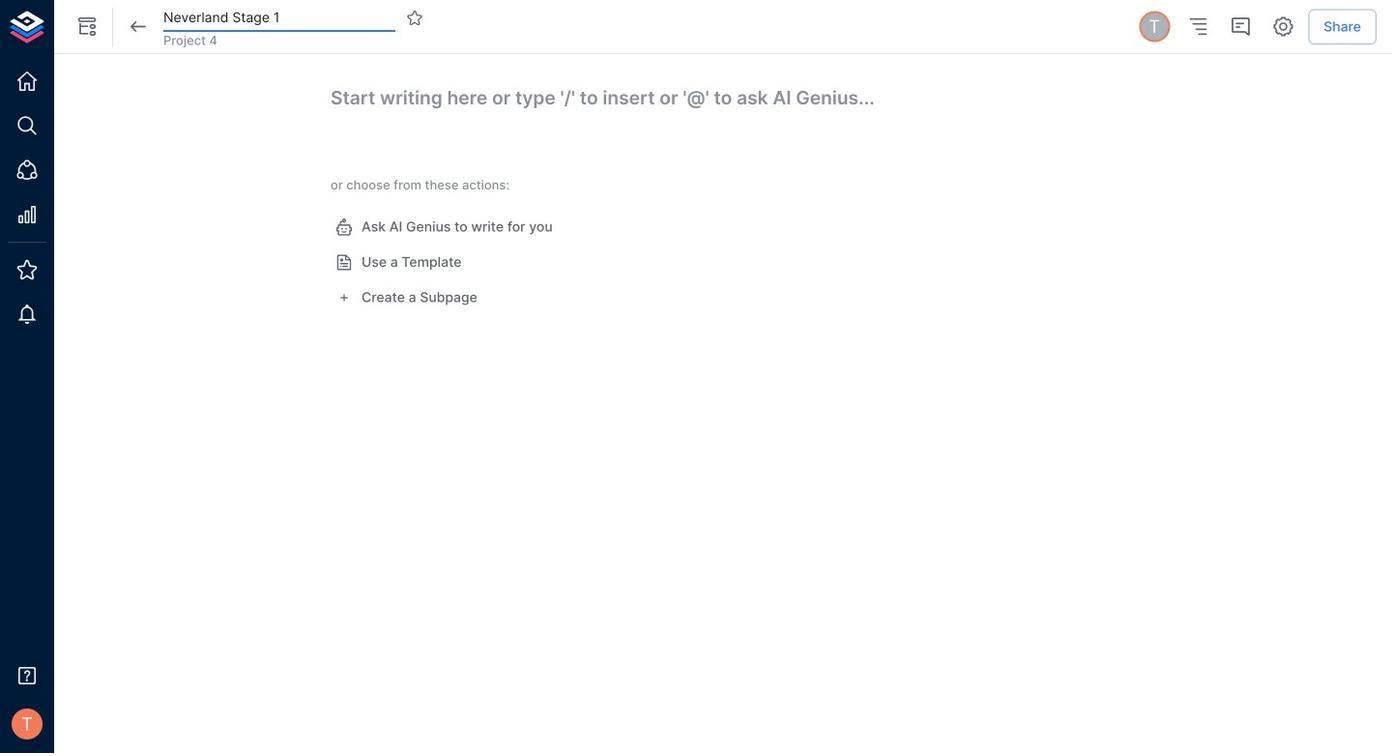 Task type: locate. For each thing, give the bounding box(es) containing it.
table of contents image
[[1186, 15, 1210, 38]]

comments image
[[1229, 15, 1252, 38]]

settings image
[[1271, 15, 1295, 38]]

None text field
[[163, 4, 395, 32]]

go back image
[[127, 15, 150, 38]]



Task type: describe. For each thing, give the bounding box(es) containing it.
favorite image
[[406, 9, 423, 26]]

show wiki image
[[75, 15, 99, 38]]



Task type: vqa. For each thing, say whether or not it's contained in the screenshot.
Favorite IMAGE
yes



